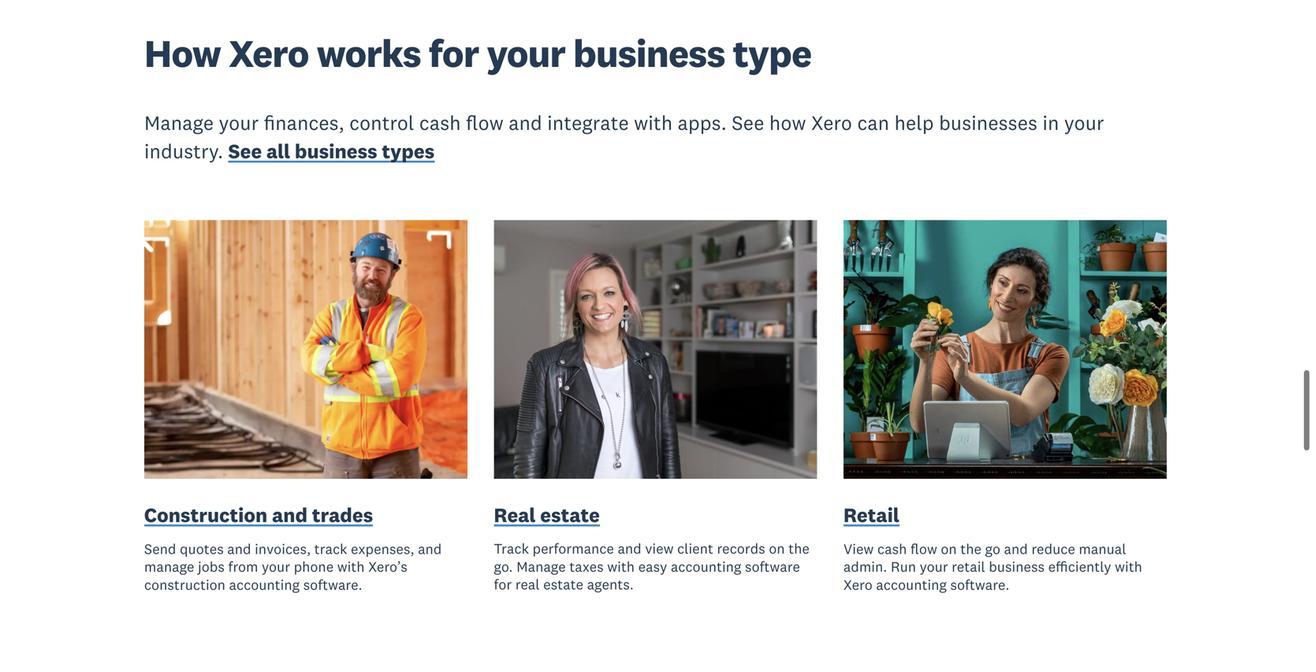 Task type: locate. For each thing, give the bounding box(es) containing it.
1 horizontal spatial accounting
[[671, 558, 741, 576]]

accounting down invoices,
[[229, 576, 300, 594]]

manage up industry.
[[144, 110, 214, 135]]

software. down the go
[[950, 576, 1009, 594]]

on right records
[[769, 540, 785, 558]]

see
[[732, 110, 764, 135], [228, 139, 262, 163]]

xero down view
[[843, 576, 873, 594]]

software. down track
[[303, 576, 362, 594]]

1 horizontal spatial for
[[494, 576, 512, 594]]

flow left retail
[[911, 540, 937, 558]]

1 horizontal spatial software.
[[950, 576, 1009, 594]]

1 vertical spatial flow
[[911, 540, 937, 558]]

efficiently
[[1048, 558, 1111, 576]]

0 horizontal spatial manage
[[144, 110, 214, 135]]

0 horizontal spatial flow
[[466, 110, 504, 135]]

1 vertical spatial xero
[[811, 110, 852, 135]]

xero left can on the top
[[811, 110, 852, 135]]

2 on from the left
[[941, 540, 957, 558]]

cash up types
[[419, 110, 461, 135]]

xero
[[229, 29, 309, 77], [811, 110, 852, 135], [843, 576, 873, 594]]

run
[[891, 558, 916, 576]]

1 vertical spatial estate
[[543, 576, 583, 594]]

with right the efficiently
[[1115, 558, 1142, 576]]

and left view
[[618, 540, 642, 558]]

accounting right the easy
[[671, 558, 741, 576]]

flow inside view cash flow on the go and reduce manual admin. run your retail business efficiently with xero accounting software.
[[911, 540, 937, 558]]

and inside track performance and view client records on the go. manage taxes with easy accounting software for real estate agents.
[[618, 540, 642, 558]]

invoices,
[[255, 540, 311, 558]]

1 vertical spatial cash
[[877, 540, 907, 558]]

accounting
[[671, 558, 741, 576], [229, 576, 300, 594], [876, 576, 947, 594]]

1 horizontal spatial business
[[573, 29, 725, 77]]

0 horizontal spatial the
[[788, 540, 810, 558]]

0 horizontal spatial see
[[228, 139, 262, 163]]

1 on from the left
[[769, 540, 785, 558]]

for inside track performance and view client records on the go. manage taxes with easy accounting software for real estate agents.
[[494, 576, 512, 594]]

the left the go
[[960, 540, 981, 558]]

with left the easy
[[607, 558, 635, 576]]

accounting inside view cash flow on the go and reduce manual admin. run your retail business efficiently with xero accounting software.
[[876, 576, 947, 594]]

1 horizontal spatial cash
[[877, 540, 907, 558]]

can
[[857, 110, 889, 135]]

0 horizontal spatial cash
[[419, 110, 461, 135]]

track
[[494, 540, 529, 558]]

on left the go
[[941, 540, 957, 558]]

software.
[[303, 576, 362, 594], [950, 576, 1009, 594]]

performance
[[532, 540, 614, 558]]

0 vertical spatial estate
[[540, 503, 600, 528]]

the
[[788, 540, 810, 558], [960, 540, 981, 558]]

cash right view
[[877, 540, 907, 558]]

and right xero's
[[418, 540, 442, 558]]

in
[[1043, 110, 1059, 135]]

businesses
[[939, 110, 1037, 135]]

xero inside view cash flow on the go and reduce manual admin. run your retail business efficiently with xero accounting software.
[[843, 576, 873, 594]]

view cash flow on the go and reduce manual admin. run your retail business efficiently with xero accounting software.
[[843, 540, 1142, 594]]

0 vertical spatial xero
[[229, 29, 309, 77]]

and left the integrate
[[509, 110, 542, 135]]

2 vertical spatial business
[[989, 558, 1045, 576]]

see inside see all business types link
[[228, 139, 262, 163]]

with
[[634, 110, 673, 135], [607, 558, 635, 576], [337, 558, 365, 576], [1115, 558, 1142, 576]]

with left xero's
[[337, 558, 365, 576]]

0 horizontal spatial software.
[[303, 576, 362, 594]]

software. inside view cash flow on the go and reduce manual admin. run your retail business efficiently with xero accounting software.
[[950, 576, 1009, 594]]

how xero works for your business type
[[144, 29, 811, 77]]

1 vertical spatial see
[[228, 139, 262, 163]]

estate up performance
[[540, 503, 600, 528]]

and inside view cash flow on the go and reduce manual admin. run your retail business efficiently with xero accounting software.
[[1004, 540, 1028, 558]]

records
[[717, 540, 765, 558]]

quotes
[[180, 540, 224, 558]]

and right the go
[[1004, 540, 1028, 558]]

the right records
[[788, 540, 810, 558]]

for
[[429, 29, 479, 77], [494, 576, 512, 594]]

2 vertical spatial xero
[[843, 576, 873, 594]]

0 vertical spatial cash
[[419, 110, 461, 135]]

your
[[487, 29, 565, 77], [219, 110, 259, 135], [1064, 110, 1104, 135], [262, 558, 290, 576], [920, 558, 948, 576]]

control
[[349, 110, 414, 135]]

with inside view cash flow on the go and reduce manual admin. run your retail business efficiently with xero accounting software.
[[1115, 558, 1142, 576]]

see left all
[[228, 139, 262, 163]]

see left how
[[732, 110, 764, 135]]

how
[[769, 110, 806, 135]]

reduce
[[1031, 540, 1075, 558]]

1 horizontal spatial manage
[[516, 558, 566, 576]]

flow down how xero works for your business type
[[466, 110, 504, 135]]

1 vertical spatial manage
[[516, 558, 566, 576]]

accounting inside track performance and view client records on the go. manage taxes with easy accounting software for real estate agents.
[[671, 558, 741, 576]]

the inside view cash flow on the go and reduce manual admin. run your retail business efficiently with xero accounting software.
[[960, 540, 981, 558]]

cash
[[419, 110, 461, 135], [877, 540, 907, 558]]

track
[[314, 540, 347, 558]]

1 horizontal spatial see
[[732, 110, 764, 135]]

0 horizontal spatial on
[[769, 540, 785, 558]]

1 the from the left
[[788, 540, 810, 558]]

send
[[144, 540, 176, 558]]

manage
[[144, 110, 214, 135], [516, 558, 566, 576]]

integrate
[[547, 110, 629, 135]]

xero's
[[368, 558, 407, 576]]

2 horizontal spatial business
[[989, 558, 1045, 576]]

1 vertical spatial for
[[494, 576, 512, 594]]

real
[[494, 503, 536, 528]]

phone
[[294, 558, 334, 576]]

manage right go.
[[516, 558, 566, 576]]

with left apps. on the top right
[[634, 110, 673, 135]]

business
[[573, 29, 725, 77], [295, 139, 377, 163], [989, 558, 1045, 576]]

flow inside manage your finances, control cash flow and integrate with apps. see how xero can help businesses in your industry.
[[466, 110, 504, 135]]

and
[[509, 110, 542, 135], [272, 503, 308, 528], [618, 540, 642, 558], [227, 540, 251, 558], [418, 540, 442, 558], [1004, 540, 1028, 558]]

retail
[[952, 558, 985, 576]]

0 horizontal spatial accounting
[[229, 576, 300, 594]]

2 software. from the left
[[950, 576, 1009, 594]]

estate
[[540, 503, 600, 528], [543, 576, 583, 594]]

0 vertical spatial flow
[[466, 110, 504, 135]]

on inside view cash flow on the go and reduce manual admin. run your retail business efficiently with xero accounting software.
[[941, 540, 957, 558]]

on
[[769, 540, 785, 558], [941, 540, 957, 558]]

real estate link
[[494, 501, 600, 531]]

xero up finances, at the top of page
[[229, 29, 309, 77]]

2 horizontal spatial accounting
[[876, 576, 947, 594]]

0 vertical spatial for
[[429, 29, 479, 77]]

accounting left retail
[[876, 576, 947, 594]]

software
[[745, 558, 800, 576]]

0 horizontal spatial for
[[429, 29, 479, 77]]

2 the from the left
[[960, 540, 981, 558]]

1 horizontal spatial the
[[960, 540, 981, 558]]

estate right the real on the left of page
[[543, 576, 583, 594]]

1 vertical spatial business
[[295, 139, 377, 163]]

flow
[[466, 110, 504, 135], [911, 540, 937, 558]]

0 horizontal spatial business
[[295, 139, 377, 163]]

retail link
[[843, 501, 899, 531]]

1 horizontal spatial on
[[941, 540, 957, 558]]

1 horizontal spatial flow
[[911, 540, 937, 558]]

1 software. from the left
[[303, 576, 362, 594]]

0 vertical spatial see
[[732, 110, 764, 135]]

0 vertical spatial manage
[[144, 110, 214, 135]]



Task type: vqa. For each thing, say whether or not it's contained in the screenshot.
expenses,
yes



Task type: describe. For each thing, give the bounding box(es) containing it.
retail
[[843, 503, 899, 528]]

how
[[144, 29, 221, 77]]

on inside track performance and view client records on the go. manage taxes with easy accounting software for real estate agents.
[[769, 540, 785, 558]]

works
[[317, 29, 421, 77]]

go
[[985, 540, 1000, 558]]

send quotes and invoices, track expenses, and manage jobs from your phone with xero's construction accounting software.
[[144, 540, 442, 594]]

business inside view cash flow on the go and reduce manual admin. run your retail business efficiently with xero accounting software.
[[989, 558, 1045, 576]]

construction and trades
[[144, 503, 373, 528]]

accounting inside send quotes and invoices, track expenses, and manage jobs from your phone with xero's construction accounting software.
[[229, 576, 300, 594]]

trades
[[312, 503, 373, 528]]

estate inside track performance and view client records on the go. manage taxes with easy accounting software for real estate agents.
[[543, 576, 583, 594]]

type
[[733, 29, 811, 77]]

0 vertical spatial business
[[573, 29, 725, 77]]

and up invoices,
[[272, 503, 308, 528]]

track performance and view client records on the go. manage taxes with easy accounting software for real estate agents.
[[494, 540, 810, 594]]

manage inside manage your finances, control cash flow and integrate with apps. see how xero can help businesses in your industry.
[[144, 110, 214, 135]]

admin.
[[843, 558, 887, 576]]

the inside track performance and view client records on the go. manage taxes with easy accounting software for real estate agents.
[[788, 540, 810, 558]]

with inside track performance and view client records on the go. manage taxes with easy accounting software for real estate agents.
[[607, 558, 635, 576]]

jobs
[[198, 558, 225, 576]]

apps.
[[678, 110, 727, 135]]

manage
[[144, 558, 194, 576]]

industry.
[[144, 139, 223, 163]]

estate inside the real estate link
[[540, 503, 600, 528]]

see all business types
[[228, 139, 435, 163]]

real estate
[[494, 503, 600, 528]]

construction and trades link
[[144, 501, 373, 531]]

from
[[228, 558, 258, 576]]

xero inside manage your finances, control cash flow and integrate with apps. see how xero can help businesses in your industry.
[[811, 110, 852, 135]]

your inside view cash flow on the go and reduce manual admin. run your retail business efficiently with xero accounting software.
[[920, 558, 948, 576]]

easy
[[638, 558, 667, 576]]

manage inside track performance and view client records on the go. manage taxes with easy accounting software for real estate agents.
[[516, 558, 566, 576]]

software. inside send quotes and invoices, track expenses, and manage jobs from your phone with xero's construction accounting software.
[[303, 576, 362, 594]]

taxes
[[569, 558, 604, 576]]

see all business types link
[[228, 139, 435, 167]]

expenses,
[[351, 540, 414, 558]]

manage your finances, control cash flow and integrate with apps. see how xero can help businesses in your industry.
[[144, 110, 1104, 163]]

go.
[[494, 558, 513, 576]]

cash inside manage your finances, control cash flow and integrate with apps. see how xero can help businesses in your industry.
[[419, 110, 461, 135]]

view
[[645, 540, 674, 558]]

with inside send quotes and invoices, track expenses, and manage jobs from your phone with xero's construction accounting software.
[[337, 558, 365, 576]]

manual
[[1079, 540, 1126, 558]]

construction
[[144, 576, 225, 594]]

see inside manage your finances, control cash flow and integrate with apps. see how xero can help businesses in your industry.
[[732, 110, 764, 135]]

and right jobs
[[227, 540, 251, 558]]

client
[[677, 540, 713, 558]]

and inside manage your finances, control cash flow and integrate with apps. see how xero can help businesses in your industry.
[[509, 110, 542, 135]]

all
[[266, 139, 290, 163]]

types
[[382, 139, 435, 163]]

cash inside view cash flow on the go and reduce manual admin. run your retail business efficiently with xero accounting software.
[[877, 540, 907, 558]]

finances,
[[264, 110, 344, 135]]

help
[[894, 110, 934, 135]]

agents.
[[587, 576, 634, 594]]

construction
[[144, 503, 267, 528]]

your inside send quotes and invoices, track expenses, and manage jobs from your phone with xero's construction accounting software.
[[262, 558, 290, 576]]

with inside manage your finances, control cash flow and integrate with apps. see how xero can help businesses in your industry.
[[634, 110, 673, 135]]

real
[[515, 576, 540, 594]]

view
[[843, 540, 874, 558]]



